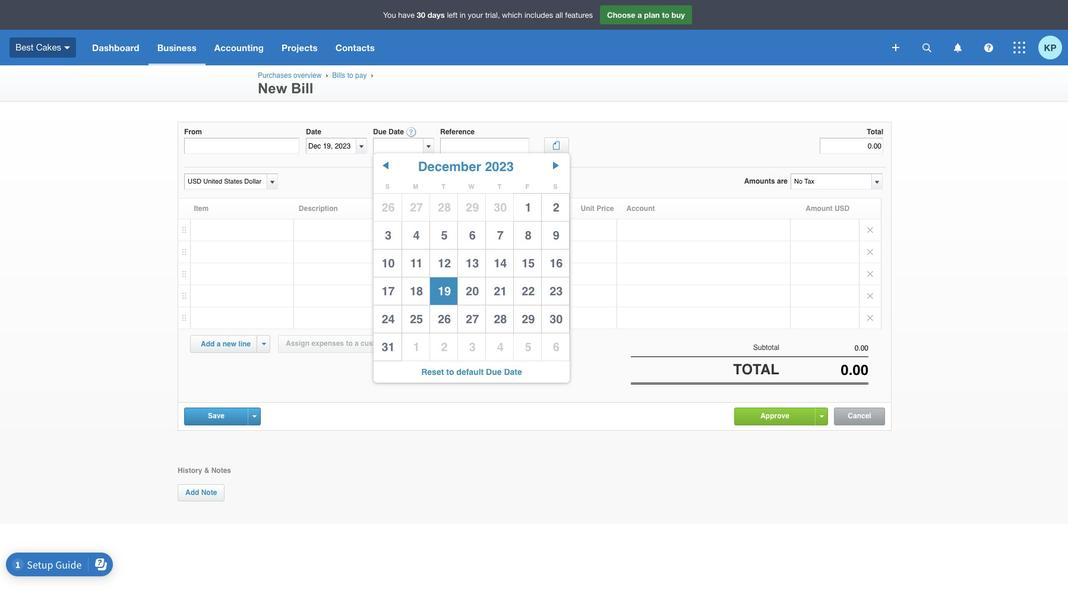 Task type: locate. For each thing, give the bounding box(es) containing it.
4 link up 11 "link"
[[402, 222, 429, 249]]

0 horizontal spatial 3
[[385, 229, 392, 243]]

0 horizontal spatial 29
[[466, 201, 479, 215]]

0 vertical spatial 28 link
[[430, 194, 457, 221]]

16
[[550, 257, 563, 271]]

0 vertical spatial 4
[[413, 229, 420, 243]]

left
[[447, 11, 458, 20]]

svg image
[[923, 43, 932, 52], [954, 43, 962, 52]]

december 2023
[[418, 159, 514, 174]]

2 link up '9' link
[[542, 194, 569, 221]]

project
[[404, 339, 428, 348]]

all
[[556, 11, 563, 20]]

30 link down 23
[[542, 306, 569, 333]]

3 up the reset to default due date
[[469, 341, 476, 354]]

t down the december
[[442, 183, 446, 191]]

2 up '9' link
[[553, 201, 560, 215]]

0 horizontal spatial ›
[[326, 71, 328, 79]]

1 horizontal spatial 28
[[494, 313, 507, 326]]

0 vertical spatial 5 link
[[430, 222, 457, 249]]

0 vertical spatial delete line item image
[[860, 241, 881, 263]]

1 vertical spatial 3
[[469, 341, 476, 354]]

12
[[438, 257, 451, 271]]

0 horizontal spatial 5 link
[[430, 222, 457, 249]]

22 link
[[514, 278, 541, 305]]

0 horizontal spatial t
[[442, 183, 446, 191]]

12 link
[[430, 250, 457, 277]]

3
[[385, 229, 392, 243], [469, 341, 476, 354]]

purchases
[[258, 71, 292, 80]]

22
[[522, 285, 535, 298]]

reference
[[440, 128, 475, 136]]

1 horizontal spatial 5 link
[[514, 334, 541, 361]]

1 horizontal spatial due
[[486, 367, 502, 377]]

0 vertical spatial 3 link
[[374, 222, 401, 249]]

0 vertical spatial 1
[[525, 201, 532, 215]]

svg image
[[1014, 42, 1026, 53], [985, 43, 993, 52], [893, 44, 900, 51], [64, 46, 70, 49]]

4 link up reset to default due date "link"
[[486, 334, 513, 361]]

1
[[525, 201, 532, 215], [413, 341, 420, 354]]

delete line item image
[[860, 219, 881, 241], [860, 285, 881, 307], [860, 307, 881, 329]]

t down 2023
[[498, 183, 502, 191]]

0 horizontal spatial 28
[[438, 201, 451, 215]]

1 horizontal spatial t
[[498, 183, 502, 191]]

s left m
[[386, 183, 390, 191]]

date right default in the bottom of the page
[[504, 367, 522, 377]]

bills
[[332, 71, 346, 80]]

5 link
[[430, 222, 457, 249], [514, 334, 541, 361]]

to right reset
[[446, 367, 454, 377]]

0 horizontal spatial 2
[[441, 341, 448, 354]]

0 vertical spatial 27 link
[[402, 194, 429, 221]]

1 vertical spatial 28
[[494, 313, 507, 326]]

0 vertical spatial delete line item image
[[860, 219, 881, 241]]

0 horizontal spatial 2 link
[[430, 334, 457, 361]]

27 link down 20
[[458, 306, 485, 333]]

1 horizontal spatial 1
[[525, 201, 532, 215]]

1 vertical spatial 4 link
[[486, 334, 513, 361]]

1 vertical spatial 29
[[522, 313, 535, 326]]

0 vertical spatial 26
[[382, 201, 395, 215]]

date up date text field
[[306, 128, 322, 136]]

0 horizontal spatial 4 link
[[402, 222, 429, 249]]

trial,
[[485, 11, 500, 20]]

due right default in the bottom of the page
[[486, 367, 502, 377]]

total
[[867, 128, 884, 136]]

6 down 23
[[553, 341, 560, 354]]

best cakes
[[15, 42, 61, 52]]

0 horizontal spatial 3 link
[[374, 222, 401, 249]]

best cakes button
[[0, 30, 83, 65]]

26 for the rightmost 26 link
[[438, 313, 451, 326]]

2
[[553, 201, 560, 215], [441, 341, 448, 354]]

30 link up 7 link
[[486, 194, 513, 221]]

0 horizontal spatial 30
[[417, 10, 426, 20]]

1 right or
[[413, 341, 420, 354]]

27 link down m
[[402, 194, 429, 221]]

1 link down f
[[514, 194, 541, 221]]

plan
[[644, 10, 660, 20]]

3 link
[[374, 222, 401, 249], [458, 334, 485, 361]]

1 vertical spatial 4
[[497, 341, 504, 354]]

6 link
[[458, 222, 485, 249], [542, 334, 569, 361]]

to inside purchases overview › bills to pay › new bill
[[347, 71, 353, 80]]

4 up 11 "link"
[[413, 229, 420, 243]]

0 vertical spatial 6
[[469, 229, 476, 243]]

30 down 23
[[550, 313, 563, 326]]

1 horizontal spatial a
[[355, 339, 359, 348]]

5 down 22
[[525, 341, 532, 354]]

2 vertical spatial delete line item image
[[860, 307, 881, 329]]

add left new
[[201, 340, 215, 348]]

0 vertical spatial 5
[[441, 229, 448, 243]]

1 horizontal spatial 4
[[497, 341, 504, 354]]

26 link right 25
[[430, 306, 457, 333]]

None text field
[[184, 138, 300, 154], [792, 174, 871, 189], [780, 362, 869, 379], [184, 138, 300, 154], [792, 174, 871, 189], [780, 362, 869, 379]]

›
[[326, 71, 328, 79], [371, 71, 374, 79]]

29 down w on the left top
[[466, 201, 479, 215]]

0 horizontal spatial s
[[386, 183, 390, 191]]

reset to default due date
[[422, 367, 522, 377]]

0 vertical spatial 29
[[466, 201, 479, 215]]

28 down the december
[[438, 201, 451, 215]]

1 › from the left
[[326, 71, 328, 79]]

december
[[418, 159, 481, 174]]

&
[[204, 466, 209, 475]]

add a new line
[[201, 340, 251, 348]]

0 horizontal spatial date
[[306, 128, 322, 136]]

0 vertical spatial 27
[[410, 201, 423, 215]]

20 link
[[458, 278, 485, 305]]

to
[[662, 10, 670, 20], [347, 71, 353, 80], [346, 339, 353, 348], [446, 367, 454, 377]]

1 horizontal spatial svg image
[[954, 43, 962, 52]]

30 link
[[486, 194, 513, 221], [542, 306, 569, 333]]

to left 'pay'
[[347, 71, 353, 80]]

› left bills
[[326, 71, 328, 79]]

add left note
[[185, 488, 199, 497]]

0 horizontal spatial add
[[185, 488, 199, 497]]

28 down 21
[[494, 313, 507, 326]]

0 horizontal spatial due
[[373, 128, 387, 136]]

26 up 10 link
[[382, 201, 395, 215]]

30 right have
[[417, 10, 426, 20]]

1 vertical spatial 29 link
[[514, 306, 541, 333]]

0 vertical spatial due
[[373, 128, 387, 136]]

11
[[410, 257, 423, 271]]

6 link down 23
[[542, 334, 569, 361]]

Reference text field
[[440, 138, 530, 154]]

kp button
[[1039, 30, 1069, 65]]

1 horizontal spatial 26
[[438, 313, 451, 326]]

24
[[382, 313, 395, 326]]

t
[[442, 183, 446, 191], [498, 183, 502, 191]]

0 horizontal spatial 1
[[413, 341, 420, 354]]

24 link
[[374, 306, 401, 333]]

1 link
[[514, 194, 541, 221], [402, 334, 429, 361]]

30
[[417, 10, 426, 20], [494, 201, 507, 215], [550, 313, 563, 326]]

0 vertical spatial 28
[[438, 201, 451, 215]]

more approve options... image
[[820, 415, 824, 418]]

1 horizontal spatial 2 link
[[542, 194, 569, 221]]

0 horizontal spatial 30 link
[[486, 194, 513, 221]]

7
[[497, 229, 504, 243]]

amounts are
[[744, 177, 788, 185]]

4
[[413, 229, 420, 243], [497, 341, 504, 354]]

0 horizontal spatial 6 link
[[458, 222, 485, 249]]

customer
[[361, 339, 393, 348]]

1 horizontal spatial 6
[[553, 341, 560, 354]]

29 link down 22
[[514, 306, 541, 333]]

6 left 7 link
[[469, 229, 476, 243]]

30 up 7 link
[[494, 201, 507, 215]]

10 link
[[374, 250, 401, 277]]

1 link right or
[[402, 334, 429, 361]]

unit price
[[581, 204, 614, 213]]

28 link down the december
[[430, 194, 457, 221]]

date up "due date" text field
[[389, 128, 404, 136]]

delete line item image
[[860, 241, 881, 263], [860, 263, 881, 285]]

1 vertical spatial 6
[[553, 341, 560, 354]]

2 up reset
[[441, 341, 448, 354]]

1 horizontal spatial 3 link
[[458, 334, 485, 361]]

you have 30 days left in your trial, which includes all features
[[383, 10, 593, 20]]

a left plan at the right top of the page
[[638, 10, 642, 20]]

5 up the 12 link
[[441, 229, 448, 243]]

26 link up 10 link
[[374, 194, 401, 221]]

25 link
[[402, 306, 429, 333]]

1 delete line item image from the top
[[860, 219, 881, 241]]

1 s from the left
[[386, 183, 390, 191]]

0 vertical spatial 1 link
[[514, 194, 541, 221]]

a left new
[[217, 340, 221, 348]]

0 vertical spatial 6 link
[[458, 222, 485, 249]]

svg image inside best cakes popup button
[[64, 46, 70, 49]]

a left customer
[[355, 339, 359, 348]]

Date text field
[[307, 139, 356, 153]]

1 vertical spatial delete line item image
[[860, 285, 881, 307]]

0 horizontal spatial 1 link
[[402, 334, 429, 361]]

1 vertical spatial 3 link
[[458, 334, 485, 361]]

› right 'pay'
[[371, 71, 374, 79]]

29 down 22
[[522, 313, 535, 326]]

1 vertical spatial delete line item image
[[860, 263, 881, 285]]

date
[[306, 128, 322, 136], [389, 128, 404, 136], [504, 367, 522, 377]]

2 link up reset
[[430, 334, 457, 361]]

1 vertical spatial due
[[486, 367, 502, 377]]

a
[[638, 10, 642, 20], [355, 339, 359, 348], [217, 340, 221, 348]]

1 horizontal spatial 29
[[522, 313, 535, 326]]

14 link
[[486, 250, 513, 277]]

to inside "link"
[[446, 367, 454, 377]]

0 horizontal spatial 27
[[410, 201, 423, 215]]

1 vertical spatial 30
[[494, 201, 507, 215]]

approve link
[[735, 408, 815, 424]]

1 horizontal spatial ›
[[371, 71, 374, 79]]

4 up reset to default due date "link"
[[497, 341, 504, 354]]

29 link down w on the left top
[[458, 194, 485, 221]]

29
[[466, 201, 479, 215], [522, 313, 535, 326]]

27 down 20
[[466, 313, 479, 326]]

1 vertical spatial add
[[185, 488, 199, 497]]

subtotal
[[754, 344, 780, 352]]

1 vertical spatial 5 link
[[514, 334, 541, 361]]

2 › from the left
[[371, 71, 374, 79]]

2 s from the left
[[553, 183, 558, 191]]

1 horizontal spatial 6 link
[[542, 334, 569, 361]]

28 link down 21
[[486, 306, 513, 333]]

27 down m
[[410, 201, 423, 215]]

1 vertical spatial 27 link
[[458, 306, 485, 333]]

due up "due date" text field
[[373, 128, 387, 136]]

3 up 10 link
[[385, 229, 392, 243]]

1 horizontal spatial 1 link
[[514, 194, 541, 221]]

1 vertical spatial 5
[[525, 341, 532, 354]]

0 horizontal spatial 4
[[413, 229, 420, 243]]

s
[[386, 183, 390, 191], [553, 183, 558, 191]]

1 down f
[[525, 201, 532, 215]]

history & notes
[[178, 466, 231, 475]]

your
[[468, 11, 483, 20]]

2 horizontal spatial a
[[638, 10, 642, 20]]

0 horizontal spatial 26
[[382, 201, 395, 215]]

days
[[428, 10, 445, 20]]

line
[[239, 340, 251, 348]]

3 link up 10 link
[[374, 222, 401, 249]]

5 link down 22
[[514, 334, 541, 361]]

business
[[157, 42, 197, 53]]

26 down the 19
[[438, 313, 451, 326]]

notes
[[211, 466, 231, 475]]

28 link
[[430, 194, 457, 221], [486, 306, 513, 333]]

1 vertical spatial 1
[[413, 341, 420, 354]]

None text field
[[185, 174, 265, 189], [780, 344, 869, 352], [185, 174, 265, 189], [780, 344, 869, 352]]

2 link
[[542, 194, 569, 221], [430, 334, 457, 361]]

19
[[438, 285, 451, 298]]

2 horizontal spatial 30
[[550, 313, 563, 326]]

0 horizontal spatial a
[[217, 340, 221, 348]]

3 link up the reset to default due date
[[458, 334, 485, 361]]

11 link
[[402, 250, 429, 277]]

5 link up the 12 link
[[430, 222, 457, 249]]

add
[[201, 340, 215, 348], [185, 488, 199, 497]]

1 for bottommost 1 link
[[413, 341, 420, 354]]

add for add a new line
[[201, 340, 215, 348]]

s up qty
[[553, 183, 558, 191]]

december 2023 button
[[416, 159, 514, 174]]

6 link up 13 'link'
[[458, 222, 485, 249]]

1 vertical spatial 26 link
[[430, 306, 457, 333]]

banner
[[0, 0, 1069, 65]]

0 vertical spatial 2 link
[[542, 194, 569, 221]]

21
[[494, 285, 507, 298]]

0 vertical spatial add
[[201, 340, 215, 348]]

0 horizontal spatial 29 link
[[458, 194, 485, 221]]

1 horizontal spatial s
[[553, 183, 558, 191]]

2 horizontal spatial date
[[504, 367, 522, 377]]

choose
[[607, 10, 636, 20]]

1 horizontal spatial 4 link
[[486, 334, 513, 361]]

amounts
[[744, 177, 775, 185]]

2 t from the left
[[498, 183, 502, 191]]

unit
[[581, 204, 595, 213]]



Task type: describe. For each thing, give the bounding box(es) containing it.
1 vertical spatial 2
[[441, 341, 448, 354]]

banner containing kp
[[0, 0, 1069, 65]]

buy
[[672, 10, 685, 20]]

3 delete line item image from the top
[[860, 307, 881, 329]]

8 link
[[514, 222, 541, 249]]

which
[[502, 11, 523, 20]]

0 vertical spatial 2
[[553, 201, 560, 215]]

have
[[398, 11, 415, 20]]

1 for the rightmost 1 link
[[525, 201, 532, 215]]

1 t from the left
[[442, 183, 446, 191]]

purchases overview › bills to pay › new bill
[[258, 71, 376, 96]]

dashboard link
[[83, 30, 148, 65]]

more save options... image
[[252, 415, 256, 418]]

1 vertical spatial 2 link
[[430, 334, 457, 361]]

approve
[[761, 412, 790, 420]]

due date
[[373, 128, 404, 136]]

14
[[494, 257, 507, 271]]

history
[[178, 466, 202, 475]]

8
[[525, 229, 532, 243]]

16 link
[[542, 250, 569, 277]]

new
[[223, 340, 237, 348]]

1 horizontal spatial 30
[[494, 201, 507, 215]]

1 horizontal spatial 27 link
[[458, 306, 485, 333]]

13 link
[[458, 250, 485, 277]]

2 delete line item image from the top
[[860, 263, 881, 285]]

add note link
[[178, 484, 225, 501]]

bill
[[291, 80, 313, 96]]

0 horizontal spatial 27 link
[[402, 194, 429, 221]]

2 vertical spatial 30
[[550, 313, 563, 326]]

1 horizontal spatial 27
[[466, 313, 479, 326]]

Total text field
[[820, 138, 884, 154]]

amount usd
[[806, 204, 850, 213]]

31 link
[[374, 334, 401, 361]]

includes
[[525, 11, 554, 20]]

item
[[194, 204, 209, 213]]

1 horizontal spatial 5
[[525, 341, 532, 354]]

projects button
[[273, 30, 327, 65]]

due inside "link"
[[486, 367, 502, 377]]

23 link
[[542, 278, 569, 305]]

features
[[565, 11, 593, 20]]

18
[[410, 285, 423, 298]]

17 link
[[374, 278, 401, 305]]

0 vertical spatial 26 link
[[374, 194, 401, 221]]

save link
[[185, 408, 248, 424]]

9 link
[[542, 222, 569, 249]]

note
[[201, 488, 217, 497]]

15 link
[[514, 250, 541, 277]]

or
[[395, 339, 402, 348]]

6 for 6 link to the left
[[469, 229, 476, 243]]

f
[[526, 183, 530, 191]]

2 svg image from the left
[[954, 43, 962, 52]]

date inside "link"
[[504, 367, 522, 377]]

0 vertical spatial 4 link
[[402, 222, 429, 249]]

reset to default due date link
[[374, 361, 570, 383]]

to left buy
[[662, 10, 670, 20]]

more add line options... image
[[262, 343, 266, 345]]

assign
[[286, 339, 310, 348]]

assign expenses to a customer or project link
[[278, 335, 435, 353]]

1 vertical spatial 1 link
[[402, 334, 429, 361]]

Due Date text field
[[374, 139, 423, 153]]

total
[[734, 361, 780, 378]]

cancel
[[848, 412, 872, 420]]

to right expenses
[[346, 339, 353, 348]]

0 vertical spatial 29 link
[[458, 194, 485, 221]]

19 link
[[430, 278, 457, 305]]

cakes
[[36, 42, 61, 52]]

w
[[469, 183, 475, 191]]

are
[[777, 177, 788, 185]]

you
[[383, 11, 396, 20]]

overview
[[294, 71, 322, 80]]

1 delete line item image from the top
[[860, 241, 881, 263]]

kp
[[1045, 42, 1057, 53]]

cancel button
[[835, 408, 885, 425]]

a for line
[[217, 340, 221, 348]]

save
[[208, 412, 225, 420]]

17
[[382, 285, 395, 298]]

a for to
[[638, 10, 642, 20]]

usd
[[835, 204, 850, 213]]

expenses
[[312, 339, 344, 348]]

29 for topmost 29 link
[[466, 201, 479, 215]]

assign expenses to a customer or project
[[286, 339, 428, 348]]

6 for the bottom 6 link
[[553, 341, 560, 354]]

contacts
[[336, 42, 375, 53]]

1 horizontal spatial date
[[389, 128, 404, 136]]

from
[[184, 128, 202, 136]]

1 horizontal spatial 28 link
[[486, 306, 513, 333]]

9
[[553, 229, 560, 243]]

18 link
[[402, 278, 429, 305]]

bills to pay link
[[332, 71, 367, 80]]

pay
[[355, 71, 367, 80]]

26 for 26 link to the top
[[382, 201, 395, 215]]

23
[[550, 285, 563, 298]]

1 horizontal spatial 30 link
[[542, 306, 569, 333]]

in
[[460, 11, 466, 20]]

0 horizontal spatial 5
[[441, 229, 448, 243]]

1 vertical spatial 6 link
[[542, 334, 569, 361]]

amount
[[806, 204, 833, 213]]

0 vertical spatial 30
[[417, 10, 426, 20]]

1 horizontal spatial 26 link
[[430, 306, 457, 333]]

m
[[413, 183, 419, 191]]

1 svg image from the left
[[923, 43, 932, 52]]

31
[[382, 341, 395, 354]]

20
[[466, 285, 479, 298]]

add a new line link
[[194, 336, 258, 352]]

1 horizontal spatial 29 link
[[514, 306, 541, 333]]

2 delete line item image from the top
[[860, 285, 881, 307]]

29 for rightmost 29 link
[[522, 313, 535, 326]]

best
[[15, 42, 34, 52]]

13
[[466, 257, 479, 271]]

projects
[[282, 42, 318, 53]]

add for add note
[[185, 488, 199, 497]]

account
[[627, 204, 655, 213]]

description
[[299, 204, 338, 213]]

price
[[597, 204, 614, 213]]



Task type: vqa. For each thing, say whether or not it's contained in the screenshot.
Company
no



